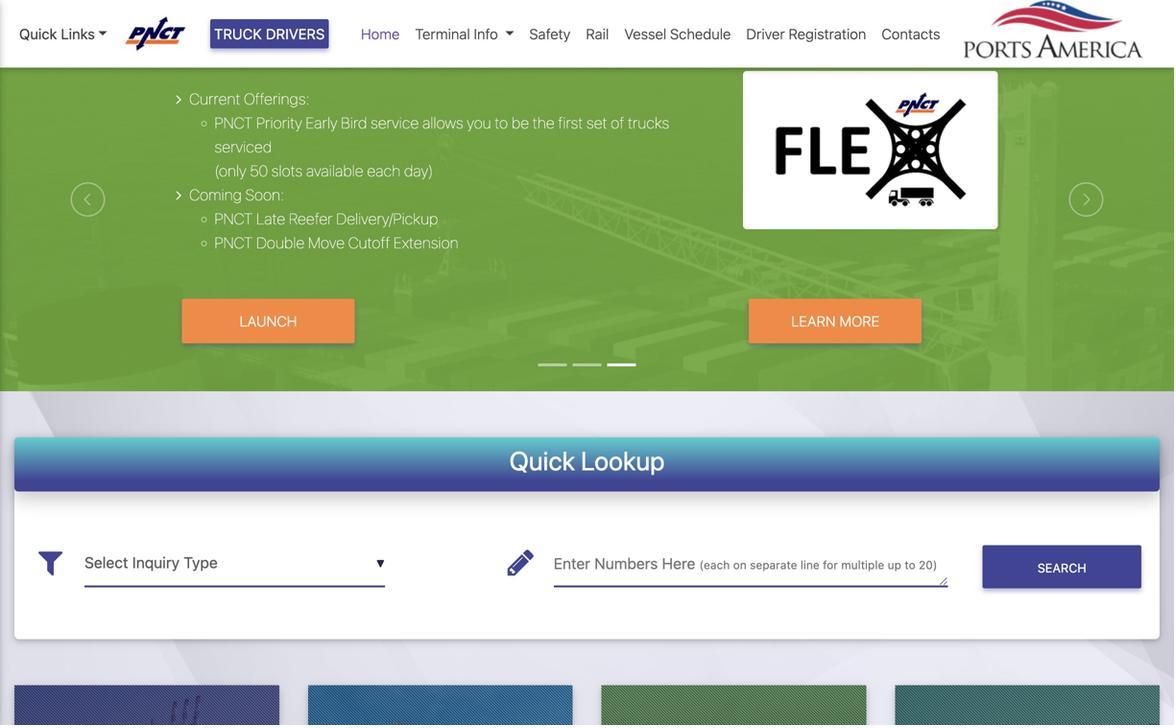 Task type: vqa. For each thing, say whether or not it's contained in the screenshot.
'available'
yes



Task type: describe. For each thing, give the bounding box(es) containing it.
service
[[354, 7, 485, 48]]

home link
[[353, 15, 407, 52]]

separate
[[750, 559, 797, 572]]

line
[[801, 559, 820, 572]]

(each
[[699, 559, 730, 572]]

search
[[1038, 561, 1087, 575]]

move
[[308, 234, 345, 252]]

to inside current offerings: pnct priority early bird service allows you to be the first set of trucks serviced (only 50 slots available each day)
[[495, 114, 508, 132]]

more
[[840, 313, 880, 330]]

quick lookup
[[509, 446, 665, 476]]

launch
[[239, 313, 297, 330]]

soon:
[[245, 186, 284, 204]]

day)
[[404, 162, 433, 180]]

launch button
[[182, 299, 355, 344]]

slots
[[271, 162, 303, 180]]

truck drivers
[[214, 25, 325, 42]]

terminal info
[[415, 25, 498, 42]]

driver registration link
[[739, 15, 874, 52]]

double
[[256, 234, 305, 252]]

available
[[306, 162, 364, 180]]

links
[[61, 25, 95, 42]]

extension
[[394, 234, 459, 252]]

safety
[[529, 25, 571, 42]]

pnct inside current offerings: pnct priority early bird service allows you to be the first set of trucks serviced (only 50 slots available each day)
[[215, 114, 253, 132]]

first
[[558, 114, 583, 132]]

learn more link
[[749, 299, 922, 344]]

truck drivers link
[[210, 19, 329, 48]]

(only
[[215, 162, 246, 180]]

trucks
[[628, 114, 669, 132]]

of
[[611, 114, 624, 132]]

coming
[[189, 186, 242, 204]]

quick for quick links
[[19, 25, 57, 42]]

flex
[[270, 7, 347, 48]]

offerings:
[[244, 90, 310, 108]]

numbers
[[594, 555, 658, 573]]

contacts
[[882, 25, 940, 42]]

vessel schedule link
[[617, 15, 739, 52]]

on
[[733, 559, 747, 572]]

delivery/pickup
[[336, 210, 438, 228]]

rail
[[586, 25, 609, 42]]

quick for quick lookup
[[509, 446, 575, 476]]

coming soon: pnct late reefer delivery/pickup pnct double move cutoff extension
[[189, 186, 459, 252]]

the
[[533, 114, 555, 132]]

driver registration
[[746, 25, 866, 42]]

allows
[[422, 114, 463, 132]]

20)
[[919, 559, 937, 572]]

service
[[371, 114, 419, 132]]

serviced
[[215, 138, 272, 156]]

here
[[662, 555, 695, 573]]

lookup
[[581, 446, 665, 476]]

flexible service image
[[0, 8, 1174, 499]]

50
[[250, 162, 268, 180]]

for
[[823, 559, 838, 572]]



Task type: locate. For each thing, give the bounding box(es) containing it.
angle right image for current
[[176, 92, 182, 107]]

bird
[[341, 114, 367, 132]]

late
[[256, 210, 285, 228]]

be
[[512, 114, 529, 132]]

drivers
[[266, 25, 325, 42]]

pnct up "serviced"
[[215, 114, 253, 132]]

▼
[[376, 558, 385, 571]]

1 vertical spatial angle right image
[[176, 188, 182, 203]]

alert
[[0, 0, 1174, 8]]

driver
[[746, 25, 785, 42]]

enter
[[554, 555, 590, 573]]

quick left lookup
[[509, 446, 575, 476]]

pnct
[[176, 7, 262, 48], [215, 114, 253, 132], [215, 210, 253, 228], [215, 234, 253, 252]]

0 vertical spatial angle right image
[[176, 92, 182, 107]]

search button
[[983, 546, 1142, 589]]

home
[[361, 25, 400, 42]]

1 angle right image from the top
[[176, 92, 182, 107]]

to
[[495, 114, 508, 132], [905, 559, 916, 572]]

schedule
[[670, 25, 731, 42]]

reefer
[[289, 210, 333, 228]]

vessel
[[624, 25, 666, 42]]

0 vertical spatial to
[[495, 114, 508, 132]]

quick left links
[[19, 25, 57, 42]]

quick links link
[[19, 23, 107, 45]]

terminal info link
[[407, 15, 522, 52]]

learn
[[791, 313, 836, 330]]

0 vertical spatial quick
[[19, 25, 57, 42]]

set
[[587, 114, 607, 132]]

early
[[306, 114, 338, 132]]

pnct down coming
[[215, 210, 253, 228]]

None text field
[[84, 540, 385, 587], [554, 540, 948, 587], [84, 540, 385, 587], [554, 540, 948, 587]]

1 horizontal spatial quick
[[509, 446, 575, 476]]

to left be
[[495, 114, 508, 132]]

pnct up the current
[[176, 7, 262, 48]]

quick links
[[19, 25, 95, 42]]

contacts link
[[874, 15, 948, 52]]

each
[[367, 162, 401, 180]]

truck
[[214, 25, 262, 42]]

angle right image left the current
[[176, 92, 182, 107]]

registration
[[789, 25, 866, 42]]

angle right image for coming
[[176, 188, 182, 203]]

learn more
[[791, 313, 880, 330]]

to inside enter numbers here (each on separate line for multiple up to 20)
[[905, 559, 916, 572]]

rail link
[[578, 15, 617, 52]]

current
[[189, 90, 240, 108]]

up
[[888, 559, 901, 572]]

to right up
[[905, 559, 916, 572]]

angle right image left coming
[[176, 188, 182, 203]]

info
[[474, 25, 498, 42]]

angle right image
[[176, 92, 182, 107], [176, 188, 182, 203]]

pnct flex service
[[176, 7, 485, 48]]

terminal
[[415, 25, 470, 42]]

0 horizontal spatial quick
[[19, 25, 57, 42]]

0 horizontal spatial to
[[495, 114, 508, 132]]

quick
[[19, 25, 57, 42], [509, 446, 575, 476]]

current offerings: pnct priority early bird service allows you to be the first set of trucks serviced (only 50 slots available each day)
[[189, 90, 669, 180]]

you
[[467, 114, 491, 132]]

1 horizontal spatial to
[[905, 559, 916, 572]]

cutoff
[[348, 234, 390, 252]]

1 vertical spatial to
[[905, 559, 916, 572]]

enter numbers here (each on separate line for multiple up to 20)
[[554, 555, 937, 573]]

1 vertical spatial quick
[[509, 446, 575, 476]]

vessel schedule
[[624, 25, 731, 42]]

pnct left double at the top of page
[[215, 234, 253, 252]]

priority
[[256, 114, 302, 132]]

2 angle right image from the top
[[176, 188, 182, 203]]

safety link
[[522, 15, 578, 52]]

multiple
[[841, 559, 884, 572]]



